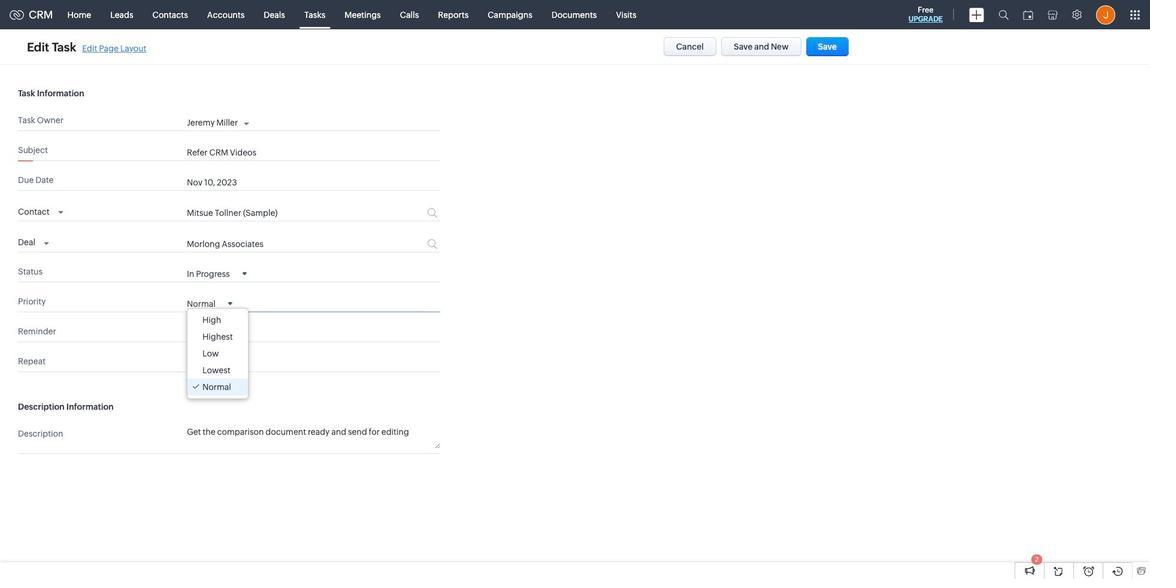 Task type: locate. For each thing, give the bounding box(es) containing it.
profile image
[[1096, 5, 1115, 24]]

profile element
[[1089, 0, 1123, 29]]

None button
[[664, 37, 716, 56], [721, 37, 801, 56], [806, 37, 849, 56], [664, 37, 716, 56], [721, 37, 801, 56], [806, 37, 849, 56]]

create menu element
[[962, 0, 991, 29]]

None text field
[[187, 209, 382, 218], [187, 239, 382, 249], [187, 427, 440, 449], [187, 209, 382, 218], [187, 239, 382, 249], [187, 427, 440, 449]]

calendar image
[[1023, 10, 1033, 19]]

logo image
[[10, 10, 24, 19]]

tree
[[188, 309, 248, 399]]

None text field
[[187, 148, 440, 158]]

None field
[[18, 204, 63, 218], [18, 235, 49, 249], [187, 269, 247, 279], [187, 299, 232, 309], [18, 204, 63, 218], [18, 235, 49, 249], [187, 269, 247, 279], [187, 299, 232, 309]]

search image
[[999, 10, 1009, 20]]



Task type: vqa. For each thing, say whether or not it's contained in the screenshot.
Quote on the left of the page
no



Task type: describe. For each thing, give the bounding box(es) containing it.
search element
[[991, 0, 1016, 29]]

mmm d, yyyy text field
[[187, 178, 402, 188]]

create menu image
[[969, 7, 984, 22]]



